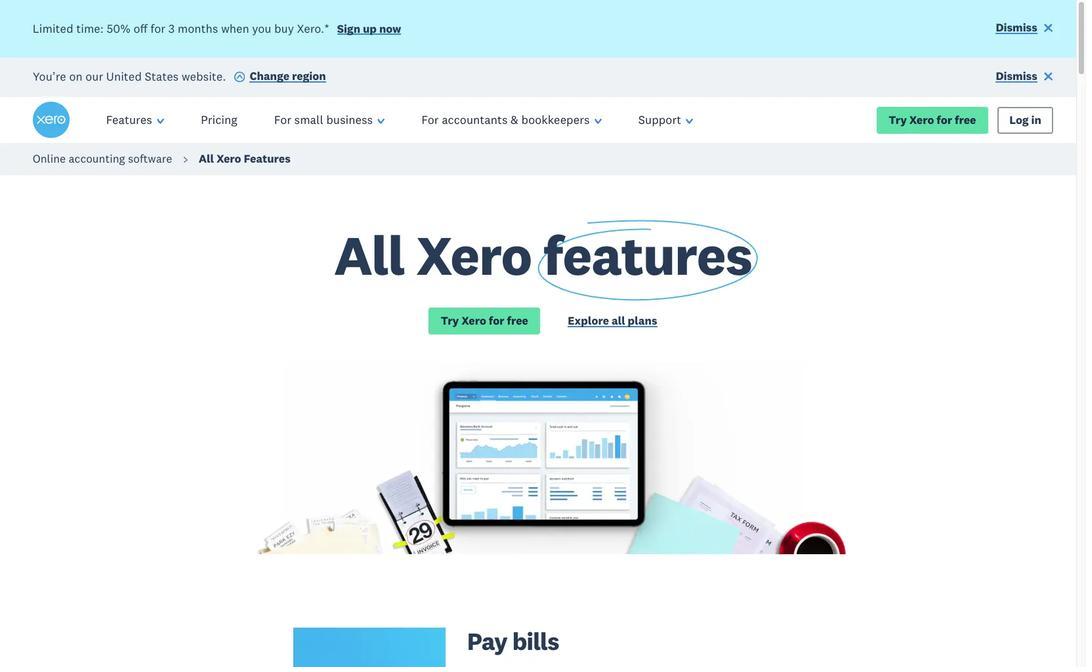 Task type: describe. For each thing, give the bounding box(es) containing it.
free for log
[[955, 113, 976, 127]]

bills
[[512, 626, 559, 657]]

buy
[[274, 21, 294, 36]]

log in link
[[997, 107, 1053, 134]]

you're
[[33, 68, 66, 83]]

change region button
[[234, 69, 326, 87]]

accounting
[[69, 152, 125, 166]]

xero.*
[[297, 21, 330, 36]]

all for all xero features
[[199, 152, 214, 166]]

when
[[221, 21, 249, 36]]

dismiss for limited time: 50% off for 3 months when you buy xero.*
[[996, 20, 1037, 35]]

try xero for free for explore all plans
[[441, 314, 528, 328]]

explore all plans link
[[568, 314, 657, 331]]

for for explore all plans
[[489, 314, 504, 328]]

3
[[168, 21, 175, 36]]

explore all plans
[[568, 314, 657, 328]]

limited time: 50% off for 3 months when you buy xero.*
[[33, 21, 330, 36]]

try xero for free link for log in
[[877, 107, 988, 134]]

try for log in
[[889, 113, 907, 127]]

bottom image alt image
[[0, 362, 1086, 555]]

time:
[[76, 21, 104, 36]]

now
[[379, 21, 401, 36]]

dismiss button for limited time: 50% off for 3 months when you buy xero.*
[[996, 20, 1053, 38]]

free for explore
[[507, 314, 528, 328]]

xero homepage image
[[33, 102, 69, 139]]

states
[[145, 68, 179, 83]]

accountants
[[442, 112, 508, 128]]

limited
[[33, 21, 73, 36]]

0 vertical spatial for
[[150, 21, 165, 36]]

pricing
[[201, 112, 237, 128]]

business
[[326, 112, 373, 128]]

change region
[[250, 69, 326, 83]]

try xero for free link for explore all plans
[[429, 308, 540, 335]]

online accounting software link
[[33, 152, 172, 166]]

pricing link
[[182, 97, 256, 143]]

for small business
[[274, 112, 373, 128]]

for accountants & bookkeepers button
[[403, 97, 620, 143]]

try xero for free for log in
[[889, 113, 976, 127]]

pay
[[467, 626, 507, 657]]

xero inside breadcrumbs 'element'
[[216, 152, 241, 166]]

all xero features link
[[199, 152, 291, 166]]

50%
[[107, 21, 130, 36]]

website.
[[182, 68, 226, 83]]



Task type: locate. For each thing, give the bounding box(es) containing it.
try xero for free
[[889, 113, 976, 127], [441, 314, 528, 328]]

0 horizontal spatial try xero for free link
[[429, 308, 540, 335]]

log
[[1009, 113, 1029, 127]]

2 dismiss button from the top
[[996, 69, 1053, 87]]

1 vertical spatial dismiss button
[[996, 69, 1053, 87]]

1 vertical spatial try xero for free link
[[429, 308, 540, 335]]

1 vertical spatial try xero for free
[[441, 314, 528, 328]]

dismiss button for you're on our united states website.
[[996, 69, 1053, 87]]

breadcrumbs element
[[0, 143, 1086, 175]]

0 vertical spatial try xero for free link
[[877, 107, 988, 134]]

dismiss button
[[996, 20, 1053, 38], [996, 69, 1053, 87]]

1 vertical spatial features
[[244, 152, 291, 166]]

2 vertical spatial for
[[489, 314, 504, 328]]

all xero
[[334, 221, 543, 290]]

change
[[250, 69, 289, 83]]

months
[[178, 21, 218, 36]]

0 vertical spatial dismiss button
[[996, 20, 1053, 38]]

features
[[543, 221, 752, 290]]

1 vertical spatial all
[[334, 221, 405, 290]]

you're on our united states website.
[[33, 68, 226, 83]]

for inside 'dropdown button'
[[421, 112, 439, 128]]

all xero features
[[199, 152, 291, 166]]

for
[[150, 21, 165, 36], [937, 113, 952, 127], [489, 314, 504, 328]]

try
[[889, 113, 907, 127], [441, 314, 459, 328]]

for small business button
[[256, 97, 403, 143]]

0 vertical spatial dismiss
[[996, 20, 1037, 35]]

0 vertical spatial try
[[889, 113, 907, 127]]

0 horizontal spatial free
[[507, 314, 528, 328]]

you
[[252, 21, 271, 36]]

0 horizontal spatial for
[[150, 21, 165, 36]]

features
[[106, 112, 152, 128], [244, 152, 291, 166]]

2 horizontal spatial for
[[937, 113, 952, 127]]

0 horizontal spatial try
[[441, 314, 459, 328]]

all for all xero
[[334, 221, 405, 290]]

our
[[85, 68, 103, 83]]

0 vertical spatial try xero for free
[[889, 113, 976, 127]]

0 vertical spatial free
[[955, 113, 976, 127]]

features inside breadcrumbs 'element'
[[244, 152, 291, 166]]

for for for small business
[[274, 112, 291, 128]]

&
[[511, 112, 518, 128]]

dismiss for you're on our united states website.
[[996, 69, 1037, 83]]

dismiss
[[996, 20, 1037, 35], [996, 69, 1037, 83]]

1 horizontal spatial for
[[421, 112, 439, 128]]

1 dismiss button from the top
[[996, 20, 1053, 38]]

software
[[128, 152, 172, 166]]

0 vertical spatial features
[[106, 112, 152, 128]]

1 horizontal spatial try
[[889, 113, 907, 127]]

1 vertical spatial for
[[937, 113, 952, 127]]

1 dismiss from the top
[[996, 20, 1037, 35]]

sign up now link
[[337, 21, 401, 39]]

features down you're on our united states website.
[[106, 112, 152, 128]]

for left small
[[274, 112, 291, 128]]

2 dismiss from the top
[[996, 69, 1037, 83]]

1 vertical spatial free
[[507, 314, 528, 328]]

sign
[[337, 21, 360, 36]]

in
[[1031, 113, 1041, 127]]

log in
[[1009, 113, 1041, 127]]

for for for accountants & bookkeepers
[[421, 112, 439, 128]]

all
[[612, 314, 625, 328]]

try xero for free link
[[877, 107, 988, 134], [429, 308, 540, 335]]

for for log in
[[937, 113, 952, 127]]

1 vertical spatial dismiss
[[996, 69, 1037, 83]]

on
[[69, 68, 82, 83]]

up
[[363, 21, 377, 36]]

online
[[33, 152, 66, 166]]

1 horizontal spatial free
[[955, 113, 976, 127]]

1 vertical spatial try
[[441, 314, 459, 328]]

1 for from the left
[[274, 112, 291, 128]]

pay bills
[[467, 626, 559, 657]]

for left the accountants
[[421, 112, 439, 128]]

all
[[199, 152, 214, 166], [334, 221, 405, 290]]

1 horizontal spatial all
[[334, 221, 405, 290]]

united
[[106, 68, 142, 83]]

all inside breadcrumbs 'element'
[[199, 152, 214, 166]]

off
[[133, 21, 147, 36]]

support button
[[620, 97, 712, 143]]

free
[[955, 113, 976, 127], [507, 314, 528, 328]]

xero
[[909, 113, 934, 127], [216, 152, 241, 166], [416, 221, 532, 290], [462, 314, 486, 328]]

features down pricing "link"
[[244, 152, 291, 166]]

0 horizontal spatial try xero for free
[[441, 314, 528, 328]]

online accounting software
[[33, 152, 172, 166]]

try for explore all plans
[[441, 314, 459, 328]]

for accountants & bookkeepers
[[421, 112, 590, 128]]

bookkeepers
[[521, 112, 590, 128]]

1 horizontal spatial try xero for free
[[889, 113, 976, 127]]

region
[[292, 69, 326, 83]]

features button
[[88, 97, 182, 143]]

2 for from the left
[[421, 112, 439, 128]]

1 horizontal spatial features
[[244, 152, 291, 166]]

0 horizontal spatial for
[[274, 112, 291, 128]]

sign up now
[[337, 21, 401, 36]]

explore
[[568, 314, 609, 328]]

features inside dropdown button
[[106, 112, 152, 128]]

plans
[[628, 314, 657, 328]]

for
[[274, 112, 291, 128], [421, 112, 439, 128]]

support
[[638, 112, 681, 128]]

0 horizontal spatial features
[[106, 112, 152, 128]]

small
[[294, 112, 323, 128]]

for inside dropdown button
[[274, 112, 291, 128]]

0 vertical spatial all
[[199, 152, 214, 166]]

0 horizontal spatial all
[[199, 152, 214, 166]]

1 horizontal spatial try xero for free link
[[877, 107, 988, 134]]

1 horizontal spatial for
[[489, 314, 504, 328]]



Task type: vqa. For each thing, say whether or not it's contained in the screenshot.
Phone TEXT BOX
no



